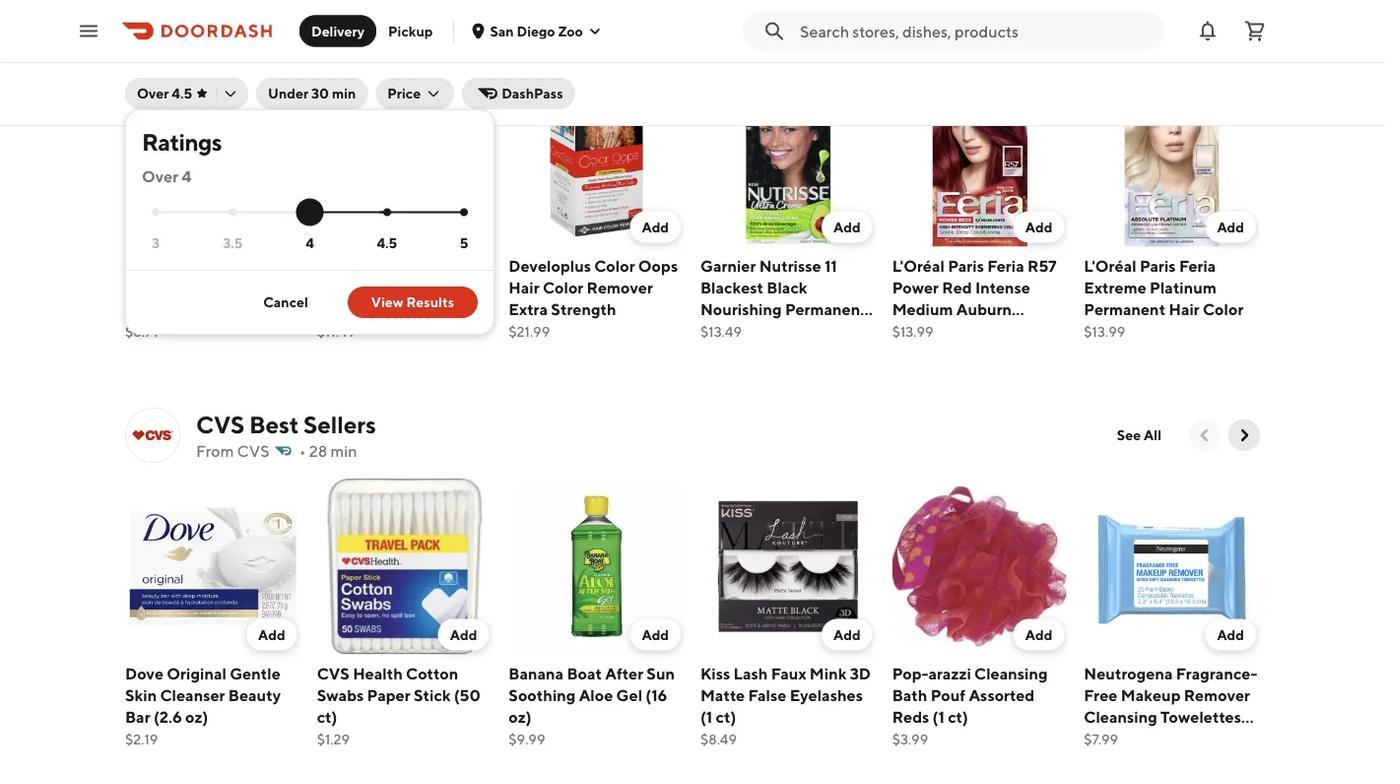 Task type: describe. For each thing, give the bounding box(es) containing it.
all for walgreen's colorful hair
[[1144, 19, 1162, 35]]

0 vertical spatial 4
[[182, 167, 191, 186]]

over for over 4
[[142, 167, 178, 186]]

dove
[[125, 664, 164, 683]]

min for hair
[[375, 34, 402, 53]]

sellers
[[304, 410, 376, 438]]

r57
[[1028, 256, 1057, 275]]

pop-
[[892, 664, 929, 683]]

30
[[311, 85, 329, 101]]

next button of carousel image for walgreen's colorful hair
[[1235, 18, 1254, 37]]

black for color
[[240, 278, 281, 297]]

(50
[[454, 686, 481, 705]]

(1 inside pop-arazzi cleansing bath pouf assorted reds (1 ct) $3.99
[[933, 708, 945, 726]]

gel
[[616, 686, 642, 705]]

hair inside developlus color oops hair color remover extra strength $21.99
[[509, 278, 540, 297]]

series
[[317, 278, 362, 297]]

color down colorsilk
[[196, 278, 237, 297]]

under
[[268, 85, 309, 101]]

lash
[[734, 664, 768, 683]]

diego
[[517, 23, 555, 39]]

cvs health cotton swabs paper stick (50 ct) image
[[317, 479, 493, 655]]

delivery button
[[300, 15, 376, 47]]

3d
[[850, 664, 871, 683]]

pro
[[422, 256, 448, 275]]

all for cvs best sellers
[[1144, 427, 1162, 443]]

walgreen's colorful hair
[[196, 2, 463, 31]]

revlon colorsilk beautiful color black 10 permanent hair color
[[125, 256, 281, 340]]

garnier nutrisse 11 blackest black nourishing permanent hair color image
[[701, 71, 877, 247]]

pickup button
[[376, 15, 445, 47]]

$13.99 inside l'oréal paris feria extreme platinum permanent hair color $13.99
[[1084, 323, 1125, 340]]

dove original gentle skin cleanser beauty bar (2.6 oz) $2.19
[[125, 664, 281, 747]]

color inside l'oréal paris feria extreme platinum permanent hair color $13.99
[[1203, 300, 1244, 318]]

view results button
[[348, 287, 478, 318]]

blackest
[[701, 278, 764, 297]]

(1 inside kiss lash faux mink 3d matte false eyelashes (1 ct) $8.49
[[701, 708, 713, 726]]

add for garnier nutrisse 11 blackest black nourishing permanent hair color
[[834, 219, 861, 235]]

beautiful
[[125, 278, 193, 297]]

l'oréal paris feria extreme platinum permanent hair color image
[[1084, 71, 1260, 247]]

$21.99
[[509, 323, 550, 340]]

ct) inside kiss lash faux mink 3d matte false eyelashes (1 ct) $8.49
[[716, 708, 736, 726]]

nutrisse
[[759, 256, 821, 275]]

extreme
[[1084, 278, 1147, 297]]

boat
[[567, 664, 602, 683]]

cleanser
[[160, 686, 225, 705]]

previous button of carousel image for cvs best sellers
[[1195, 426, 1215, 445]]

under 30 min
[[268, 85, 356, 101]]

4.5 stars and over image
[[383, 208, 391, 216]]

cvs for cvs health cotton swabs paper stick (50 ct) $1.29
[[317, 664, 350, 683]]

under 30 min button
[[256, 78, 368, 109]]

add for banana boat after sun soothing aloe gel (16 oz)
[[642, 627, 669, 643]]

color inside the 'vidal sassoon pro series hair color 6rr runway red $11.49'
[[399, 278, 440, 297]]

from walgreens
[[196, 34, 314, 53]]

hair inside "l'oréal paris feria r57 power red intense medium auburn permanent hair color"
[[977, 321, 1008, 340]]

l'oréal paris feria extreme platinum permanent hair color $13.99
[[1084, 256, 1244, 340]]

over for over 4.5
[[137, 85, 169, 101]]

see all link for sellers
[[1105, 420, 1173, 451]]

next button of carousel image for cvs best sellers
[[1235, 426, 1254, 445]]

developlus color oops hair color remover extra strength $21.99
[[509, 256, 678, 340]]

6rr
[[443, 278, 475, 297]]

pop-arazzi cleansing bath pouf assorted reds (1 ct) $3.99
[[892, 664, 1048, 747]]

skin
[[125, 686, 157, 705]]

paper
[[367, 686, 410, 705]]

add for kiss lash faux mink 3d matte false eyelashes (1 ct)
[[834, 627, 861, 643]]

best
[[249, 410, 299, 438]]

hair inside revlon colorsilk beautiful color black 10 permanent hair color
[[231, 300, 262, 318]]

permanent inside revlon colorsilk beautiful color black 10 permanent hair color
[[146, 300, 227, 318]]

price button
[[376, 78, 454, 109]]

see all for cvs best sellers
[[1117, 427, 1162, 443]]

$2.19
[[125, 731, 158, 747]]

3.5 stars and over image
[[229, 208, 237, 216]]

false
[[748, 686, 787, 705]]

over 4.5 button
[[125, 78, 248, 109]]

$1.29
[[317, 731, 350, 747]]

color left oops
[[594, 256, 635, 275]]

see all for walgreen's colorful hair
[[1117, 19, 1162, 35]]

add for l'oréal paris feria r57 power red intense medium auburn permanent hair color
[[1025, 219, 1053, 235]]

strength
[[551, 300, 616, 318]]

1 horizontal spatial 4.5
[[377, 235, 397, 251]]

san diego zoo
[[490, 23, 583, 39]]

san
[[490, 23, 514, 39]]

oz) for soothing
[[509, 708, 532, 726]]

cancel
[[263, 294, 308, 310]]

(2.6
[[154, 708, 182, 726]]

delivery
[[311, 23, 365, 39]]

results
[[406, 294, 454, 310]]

1 vertical spatial cvs
[[237, 442, 270, 461]]

arazzi
[[929, 664, 971, 683]]

red inside "l'oréal paris feria r57 power red intense medium auburn permanent hair color"
[[942, 278, 972, 297]]

makeup
[[1121, 686, 1181, 705]]

cvs best sellers
[[196, 410, 376, 438]]

reds
[[892, 708, 929, 726]]

4.5 inside button
[[172, 85, 192, 101]]

ratings
[[142, 128, 222, 156]]

eyelashes
[[790, 686, 863, 705]]

colorsilk
[[180, 256, 245, 275]]

• 28 min
[[299, 442, 357, 461]]

zoo
[[558, 23, 583, 39]]

vidal sassoon pro series hair color 6rr runway red image
[[317, 71, 493, 247]]

$11.49
[[317, 323, 356, 340]]

add for dove original gentle skin cleanser beauty bar (2.6 oz)
[[258, 627, 285, 643]]

5
[[460, 235, 468, 251]]

cvs health cotton swabs paper stick (50 ct) $1.29
[[317, 664, 481, 747]]

colorful
[[323, 2, 413, 31]]

see for cvs best sellers
[[1117, 427, 1141, 443]]

min inside button
[[332, 85, 356, 101]]

kiss lash faux mink 3d matte false eyelashes (1 ct) $8.49
[[701, 664, 871, 747]]

permanent inside "l'oréal paris feria r57 power red intense medium auburn permanent hair color"
[[892, 321, 974, 340]]

• for best
[[299, 442, 306, 461]]

vidal
[[317, 256, 355, 275]]

vidal sassoon pro series hair color 6rr runway red $11.49
[[317, 256, 475, 340]]

price
[[388, 85, 421, 101]]

neutrogena fragrance- free makeup remover cleansing towelettes (25 ct)
[[1084, 664, 1258, 748]]

add for l'oréal paris feria extreme platinum permanent hair color
[[1217, 219, 1244, 235]]

kiss
[[701, 664, 730, 683]]

5 stars and over image
[[460, 208, 468, 216]]

assorted
[[969, 686, 1035, 705]]



Task type: locate. For each thing, give the bounding box(es) containing it.
0 horizontal spatial remover
[[587, 278, 653, 297]]

1 vertical spatial see all
[[1117, 427, 1162, 443]]

min right 30
[[332, 85, 356, 101]]

2 previous button of carousel image from the top
[[1195, 426, 1215, 445]]

1 see all link from the top
[[1105, 12, 1173, 43]]

cvs down best
[[237, 442, 270, 461]]

0 vertical spatial remover
[[587, 278, 653, 297]]

sassoon
[[358, 256, 419, 275]]

black for blackest
[[767, 278, 807, 297]]

hair
[[417, 2, 463, 31], [365, 278, 396, 297], [509, 278, 540, 297], [231, 300, 262, 318], [1169, 300, 1200, 318], [701, 321, 731, 340], [977, 321, 1008, 340]]

0 vertical spatial cvs
[[196, 410, 245, 438]]

2 see from the top
[[1117, 427, 1141, 443]]

1 horizontal spatial (1
[[933, 708, 945, 726]]

0 horizontal spatial 4.5
[[172, 85, 192, 101]]

cvs for cvs best sellers
[[196, 410, 245, 438]]

2 black from the left
[[767, 278, 807, 297]]

0 vertical spatial over
[[137, 85, 169, 101]]

add up sun
[[642, 627, 669, 643]]

see for walgreen's colorful hair
[[1117, 19, 1141, 35]]

paris up intense
[[948, 256, 984, 275]]

0 vertical spatial 4.5
[[172, 85, 192, 101]]

l'oréal up extreme
[[1084, 256, 1137, 275]]

0 vertical spatial •
[[344, 34, 350, 53]]

0 horizontal spatial feria
[[987, 256, 1024, 275]]

1 (1 from the left
[[701, 708, 713, 726]]

pop-arazzi cleansing bath pouf assorted reds (1 ct) image
[[892, 479, 1068, 655]]

red
[[942, 278, 972, 297], [379, 300, 409, 318]]

power
[[892, 278, 939, 297]]

1 feria from the left
[[987, 256, 1024, 275]]

feria for hair
[[1179, 256, 1216, 275]]

auburn
[[957, 300, 1012, 318]]

view
[[371, 294, 404, 310]]

2 paris from the left
[[1140, 256, 1176, 275]]

(1 up $8.49
[[701, 708, 713, 726]]

runway
[[317, 300, 376, 318]]

garnier
[[701, 256, 756, 275]]

min right 28
[[331, 442, 357, 461]]

ct) inside pop-arazzi cleansing bath pouf assorted reds (1 ct) $3.99
[[948, 708, 968, 726]]

remover inside developlus color oops hair color remover extra strength $21.99
[[587, 278, 653, 297]]

extra
[[509, 300, 548, 318]]

4 down ratings
[[182, 167, 191, 186]]

color down pro
[[399, 278, 440, 297]]

all
[[1144, 19, 1162, 35], [1144, 427, 1162, 443]]

see all link for hair
[[1105, 12, 1173, 43]]

walgreen's
[[196, 2, 318, 31]]

1 black from the left
[[240, 278, 281, 297]]

developlus
[[509, 256, 591, 275]]

• for colorful
[[344, 34, 350, 53]]

color down intense
[[1011, 321, 1052, 340]]

hair left cancel
[[231, 300, 262, 318]]

red inside the 'vidal sassoon pro series hair color 6rr runway red $11.49'
[[379, 300, 409, 318]]

1 horizontal spatial $13.99
[[1084, 323, 1125, 340]]

$13.99 down medium
[[892, 323, 934, 340]]

0 horizontal spatial oz)
[[185, 708, 208, 726]]

black down nutrisse
[[767, 278, 807, 297]]

1 vertical spatial •
[[299, 442, 306, 461]]

1 horizontal spatial feria
[[1179, 256, 1216, 275]]

add for pop-arazzi cleansing bath pouf assorted reds (1 ct)
[[1025, 627, 1053, 643]]

feria
[[987, 256, 1024, 275], [1179, 256, 1216, 275]]

permanent down '11'
[[785, 300, 867, 318]]

$3.99
[[892, 731, 928, 747]]

notification bell image
[[1196, 19, 1220, 43]]

ct) inside cvs health cotton swabs paper stick (50 ct) $1.29
[[317, 708, 337, 726]]

permanent down beautiful
[[146, 300, 227, 318]]

2 (1 from the left
[[933, 708, 945, 726]]

0 vertical spatial see all link
[[1105, 12, 1173, 43]]

add up cotton
[[450, 627, 477, 643]]

1 vertical spatial from
[[196, 442, 234, 461]]

oz) for cleanser
[[185, 708, 208, 726]]

add up 3d
[[834, 627, 861, 643]]

1 previous button of carousel image from the top
[[1195, 18, 1215, 37]]

intense
[[975, 278, 1031, 297]]

paris inside l'oréal paris feria extreme platinum permanent hair color $13.99
[[1140, 256, 1176, 275]]

2 oz) from the left
[[509, 708, 532, 726]]

1 horizontal spatial l'oréal
[[1084, 256, 1137, 275]]

$13.99 down extreme
[[1084, 323, 1125, 340]]

0 horizontal spatial $13.99
[[892, 323, 934, 340]]

hair inside garnier nutrisse 11 blackest black nourishing permanent hair color
[[701, 321, 731, 340]]

1 vertical spatial 4.5
[[377, 235, 397, 251]]

0 vertical spatial see all
[[1117, 19, 1162, 35]]

oz) inside dove original gentle skin cleanser beauty bar (2.6 oz) $2.19
[[185, 708, 208, 726]]

hair up extra
[[509, 278, 540, 297]]

remover down fragrance-
[[1184, 686, 1250, 705]]

faux
[[771, 664, 807, 683]]

color down platinum
[[1203, 300, 1244, 318]]

walgreens
[[237, 34, 314, 53]]

(1 down 'pouf'
[[933, 708, 945, 726]]

cleansing
[[975, 664, 1048, 683], [1084, 708, 1158, 726]]

over up 3 stars and over image
[[142, 167, 178, 186]]

kiss lash faux mink 3d matte false eyelashes (1 ct) image
[[701, 479, 877, 655]]

over 4
[[142, 167, 191, 186]]

color down 10
[[125, 321, 166, 340]]

1 vertical spatial all
[[1144, 427, 1162, 443]]

from down the walgreen's
[[196, 34, 234, 53]]

remover up strength
[[587, 278, 653, 297]]

cvs inside cvs health cotton swabs paper stick (50 ct) $1.29
[[317, 664, 350, 683]]

hair inside the 'vidal sassoon pro series hair color 6rr runway red $11.49'
[[365, 278, 396, 297]]

l'oréal up power
[[892, 256, 945, 275]]

platinum
[[1150, 278, 1217, 297]]

0 horizontal spatial red
[[379, 300, 409, 318]]

3 stars and over image
[[152, 208, 160, 216]]

mink
[[810, 664, 847, 683]]

0 horizontal spatial 4
[[182, 167, 191, 186]]

ct) inside neutrogena fragrance- free makeup remover cleansing towelettes (25 ct)
[[1112, 729, 1132, 748]]

free
[[1084, 686, 1118, 705]]

1 horizontal spatial red
[[942, 278, 972, 297]]

28
[[309, 442, 327, 461]]

1 horizontal spatial paris
[[1140, 256, 1176, 275]]

banana boat after sun soothing aloe gel (16 oz) image
[[509, 479, 685, 655]]

add up l'oréal paris feria extreme platinum permanent hair color $13.99 at the right top
[[1217, 219, 1244, 235]]

l'oréal inside "l'oréal paris feria r57 power red intense medium auburn permanent hair color"
[[892, 256, 945, 275]]

1 vertical spatial next button of carousel image
[[1235, 426, 1254, 445]]

0 vertical spatial previous button of carousel image
[[1195, 18, 1215, 37]]

color down nourishing
[[735, 321, 775, 340]]

1 see all from the top
[[1117, 19, 1162, 35]]

dashpass
[[502, 85, 563, 101]]

cleansing down free
[[1084, 708, 1158, 726]]

permanent inside garnier nutrisse 11 blackest black nourishing permanent hair color
[[785, 300, 867, 318]]

fragrance-
[[1176, 664, 1258, 683]]

ct) up $1.29
[[317, 708, 337, 726]]

feria up intense
[[987, 256, 1024, 275]]

1 vertical spatial cleansing
[[1084, 708, 1158, 726]]

min for sellers
[[331, 442, 357, 461]]

beauty
[[228, 686, 281, 705]]

oops
[[638, 256, 678, 275]]

1 horizontal spatial black
[[767, 278, 807, 297]]

1 horizontal spatial 4
[[306, 235, 314, 251]]

view results
[[371, 294, 454, 310]]

$13.49
[[701, 323, 742, 340]]

1 vertical spatial see all link
[[1105, 420, 1173, 451]]

add for cvs health cotton swabs paper stick (50 ct)
[[450, 627, 477, 643]]

swabs
[[317, 686, 364, 705]]

hair down sassoon
[[365, 278, 396, 297]]

1 vertical spatial red
[[379, 300, 409, 318]]

(25
[[1084, 729, 1109, 748]]

cvs up from cvs
[[196, 410, 245, 438]]

1 vertical spatial see
[[1117, 427, 1141, 443]]

color inside "l'oréal paris feria r57 power red intense medium auburn permanent hair color"
[[1011, 321, 1052, 340]]

min right 25
[[375, 34, 402, 53]]

l'oréal inside l'oréal paris feria extreme platinum permanent hair color $13.99
[[1084, 256, 1137, 275]]

add
[[642, 219, 669, 235], [834, 219, 861, 235], [1025, 219, 1053, 235], [1217, 219, 1244, 235], [258, 627, 285, 643], [450, 627, 477, 643], [642, 627, 669, 643], [834, 627, 861, 643], [1025, 627, 1053, 643], [1217, 627, 1244, 643]]

add for developlus color oops hair color remover extra strength
[[642, 219, 669, 235]]

$13.99
[[892, 323, 934, 340], [1084, 323, 1125, 340]]

add up gentle
[[258, 627, 285, 643]]

color down 'developlus'
[[543, 278, 584, 297]]

2 see all from the top
[[1117, 427, 1162, 443]]

0 vertical spatial next button of carousel image
[[1235, 18, 1254, 37]]

0 horizontal spatial •
[[299, 442, 306, 461]]

towelettes
[[1161, 708, 1241, 726]]

previous button of carousel image for walgreen's colorful hair
[[1195, 18, 1215, 37]]

l'oréal paris feria r57 power red intense medium auburn permanent hair color image
[[892, 71, 1068, 247]]

sun
[[647, 664, 675, 683]]

from for walgreen's colorful hair
[[196, 34, 234, 53]]

feria inside l'oréal paris feria extreme platinum permanent hair color $13.99
[[1179, 256, 1216, 275]]

medium
[[892, 300, 953, 318]]

feria for intense
[[987, 256, 1024, 275]]

paris inside "l'oréal paris feria r57 power red intense medium auburn permanent hair color"
[[948, 256, 984, 275]]

• 25 min
[[344, 34, 402, 53]]

from for cvs best sellers
[[196, 442, 234, 461]]

0 vertical spatial red
[[942, 278, 972, 297]]

permanent down extreme
[[1084, 300, 1166, 318]]

neutrogena fragrance-free makeup remover cleansing towelettes (25 ct) image
[[1084, 479, 1260, 655]]

garnier nutrisse 11 blackest black nourishing permanent hair color
[[701, 256, 867, 340]]

color inside garnier nutrisse 11 blackest black nourishing permanent hair color
[[735, 321, 775, 340]]

paris up platinum
[[1140, 256, 1176, 275]]

remover inside neutrogena fragrance- free makeup remover cleansing towelettes (25 ct)
[[1184, 686, 1250, 705]]

revlon colorsilk beautiful color black 10 permanent hair color image
[[125, 71, 301, 247]]

aloe
[[579, 686, 613, 705]]

paris for power
[[948, 256, 984, 275]]

$7.99
[[1084, 731, 1118, 747]]

4
[[182, 167, 191, 186], [306, 235, 314, 251]]

0 horizontal spatial paris
[[948, 256, 984, 275]]

1 see from the top
[[1117, 19, 1141, 35]]

2 vertical spatial min
[[331, 442, 357, 461]]

2 all from the top
[[1144, 427, 1162, 443]]

over
[[137, 85, 169, 101], [142, 167, 178, 186]]

cleansing inside pop-arazzi cleansing bath pouf assorted reds (1 ct) $3.99
[[975, 664, 1048, 683]]

1 horizontal spatial cleansing
[[1084, 708, 1158, 726]]

from down cvs best sellers
[[196, 442, 234, 461]]

developlus color oops hair color remover extra strength image
[[509, 71, 685, 247]]

0 horizontal spatial (1
[[701, 708, 713, 726]]

cotton
[[406, 664, 458, 683]]

add up fragrance-
[[1217, 627, 1244, 643]]

after
[[605, 664, 643, 683]]

oz) inside 'banana boat after sun soothing aloe gel (16 oz) $9.99'
[[509, 708, 532, 726]]

Store search: begin typing to search for stores available on DoorDash text field
[[800, 20, 1153, 42]]

pickup
[[388, 23, 433, 39]]

0 horizontal spatial l'oréal
[[892, 256, 945, 275]]

original
[[167, 664, 226, 683]]

3.5
[[223, 235, 243, 251]]

feria inside "l'oréal paris feria r57 power red intense medium auburn permanent hair color"
[[987, 256, 1024, 275]]

add up r57
[[1025, 219, 1053, 235]]

hair left san
[[417, 2, 463, 31]]

0 items, open order cart image
[[1243, 19, 1267, 43]]

2 vertical spatial cvs
[[317, 664, 350, 683]]

• left 25
[[344, 34, 350, 53]]

paris
[[948, 256, 984, 275], [1140, 256, 1176, 275]]

dove original gentle skin cleanser beauty bar (2.6 oz) image
[[125, 479, 301, 655]]

l'oréal
[[892, 256, 945, 275], [1084, 256, 1137, 275]]

pouf
[[931, 686, 966, 705]]

1 l'oréal from the left
[[892, 256, 945, 275]]

1 vertical spatial 4
[[306, 235, 314, 251]]

paris for platinum
[[1140, 256, 1176, 275]]

2 next button of carousel image from the top
[[1235, 426, 1254, 445]]

(1
[[701, 708, 713, 726], [933, 708, 945, 726]]

open menu image
[[77, 19, 100, 43]]

2 see all link from the top
[[1105, 420, 1173, 451]]

10
[[125, 300, 143, 318]]

2 $13.99 from the left
[[1084, 323, 1125, 340]]

hair down platinum
[[1169, 300, 1200, 318]]

1 vertical spatial remover
[[1184, 686, 1250, 705]]

0 horizontal spatial cleansing
[[975, 664, 1048, 683]]

1 oz) from the left
[[185, 708, 208, 726]]

1 paris from the left
[[948, 256, 984, 275]]

1 vertical spatial min
[[332, 85, 356, 101]]

1 all from the top
[[1144, 19, 1162, 35]]

$6.79
[[125, 323, 161, 340]]

4.5 up ratings
[[172, 85, 192, 101]]

2 feria from the left
[[1179, 256, 1216, 275]]

1 vertical spatial previous button of carousel image
[[1195, 426, 1215, 445]]

permanent down medium
[[892, 321, 974, 340]]

hair inside l'oréal paris feria extreme platinum permanent hair color $13.99
[[1169, 300, 1200, 318]]

permanent inside l'oréal paris feria extreme platinum permanent hair color $13.99
[[1084, 300, 1166, 318]]

0 vertical spatial min
[[375, 34, 402, 53]]

1 $13.99 from the left
[[892, 323, 934, 340]]

cleansing inside neutrogena fragrance- free makeup remover cleansing towelettes (25 ct)
[[1084, 708, 1158, 726]]

black inside revlon colorsilk beautiful color black 10 permanent hair color
[[240, 278, 281, 297]]

add up oops
[[642, 219, 669, 235]]

cancel button
[[240, 287, 332, 318]]

ct) down 'pouf'
[[948, 708, 968, 726]]

4 up cancel
[[306, 235, 314, 251]]

over inside button
[[137, 85, 169, 101]]

bath
[[892, 686, 928, 705]]

0 vertical spatial from
[[196, 34, 234, 53]]

1 horizontal spatial remover
[[1184, 686, 1250, 705]]

l'oréal for l'oréal paris feria extreme platinum permanent hair color $13.99
[[1084, 256, 1137, 275]]

0 vertical spatial all
[[1144, 19, 1162, 35]]

cvs up swabs
[[317, 664, 350, 683]]

1 next button of carousel image from the top
[[1235, 18, 1254, 37]]

feria up platinum
[[1179, 256, 1216, 275]]

hair down nourishing
[[701, 321, 731, 340]]

oz)
[[185, 708, 208, 726], [509, 708, 532, 726]]

hair down auburn
[[977, 321, 1008, 340]]

0 horizontal spatial black
[[240, 278, 281, 297]]

0 vertical spatial cleansing
[[975, 664, 1048, 683]]

l'oréal for l'oréal paris feria r57 power red intense medium auburn permanent hair color
[[892, 256, 945, 275]]

2 from from the top
[[196, 442, 234, 461]]

1 vertical spatial over
[[142, 167, 178, 186]]

2 l'oréal from the left
[[1084, 256, 1137, 275]]

over 4.5
[[137, 85, 192, 101]]

1 horizontal spatial •
[[344, 34, 350, 53]]

ct) right '(25' in the right bottom of the page
[[1112, 729, 1132, 748]]

next button of carousel image
[[1235, 18, 1254, 37], [1235, 426, 1254, 445]]

stick
[[414, 686, 451, 705]]

l'oréal paris feria r57 power red intense medium auburn permanent hair color
[[892, 256, 1057, 340]]

1 from from the top
[[196, 34, 234, 53]]

add for neutrogena fragrance- free makeup remover cleansing towelettes (25 ct)
[[1217, 627, 1244, 643]]

cleansing up assorted
[[975, 664, 1048, 683]]

4.5 up sassoon
[[377, 235, 397, 251]]

over up ratings
[[137, 85, 169, 101]]

ct) down "matte"
[[716, 708, 736, 726]]

1 horizontal spatial oz)
[[509, 708, 532, 726]]

black down 3.5
[[240, 278, 281, 297]]

oz) down cleanser
[[185, 708, 208, 726]]

add button
[[630, 212, 681, 243], [630, 212, 681, 243], [822, 212, 873, 243], [822, 212, 873, 243], [1014, 212, 1064, 243], [1014, 212, 1064, 243], [1205, 212, 1256, 243], [1205, 212, 1256, 243], [246, 619, 297, 651], [246, 619, 297, 651], [438, 619, 489, 651], [438, 619, 489, 651], [630, 619, 681, 651], [630, 619, 681, 651], [822, 619, 873, 651], [822, 619, 873, 651], [1014, 619, 1064, 651], [1014, 619, 1064, 651], [1205, 619, 1256, 651], [1205, 619, 1256, 651]]

bar
[[125, 708, 150, 726]]

add up '11'
[[834, 219, 861, 235]]

add up assorted
[[1025, 627, 1053, 643]]

oz) up $9.99
[[509, 708, 532, 726]]

dashpass button
[[462, 78, 575, 109]]

• left 28
[[299, 442, 306, 461]]

25
[[353, 34, 372, 53]]

previous button of carousel image
[[1195, 18, 1215, 37], [1195, 426, 1215, 445]]

black inside garnier nutrisse 11 blackest black nourishing permanent hair color
[[767, 278, 807, 297]]

0 vertical spatial see
[[1117, 19, 1141, 35]]

remover
[[587, 278, 653, 297], [1184, 686, 1250, 705]]



Task type: vqa. For each thing, say whether or not it's contained in the screenshot.


